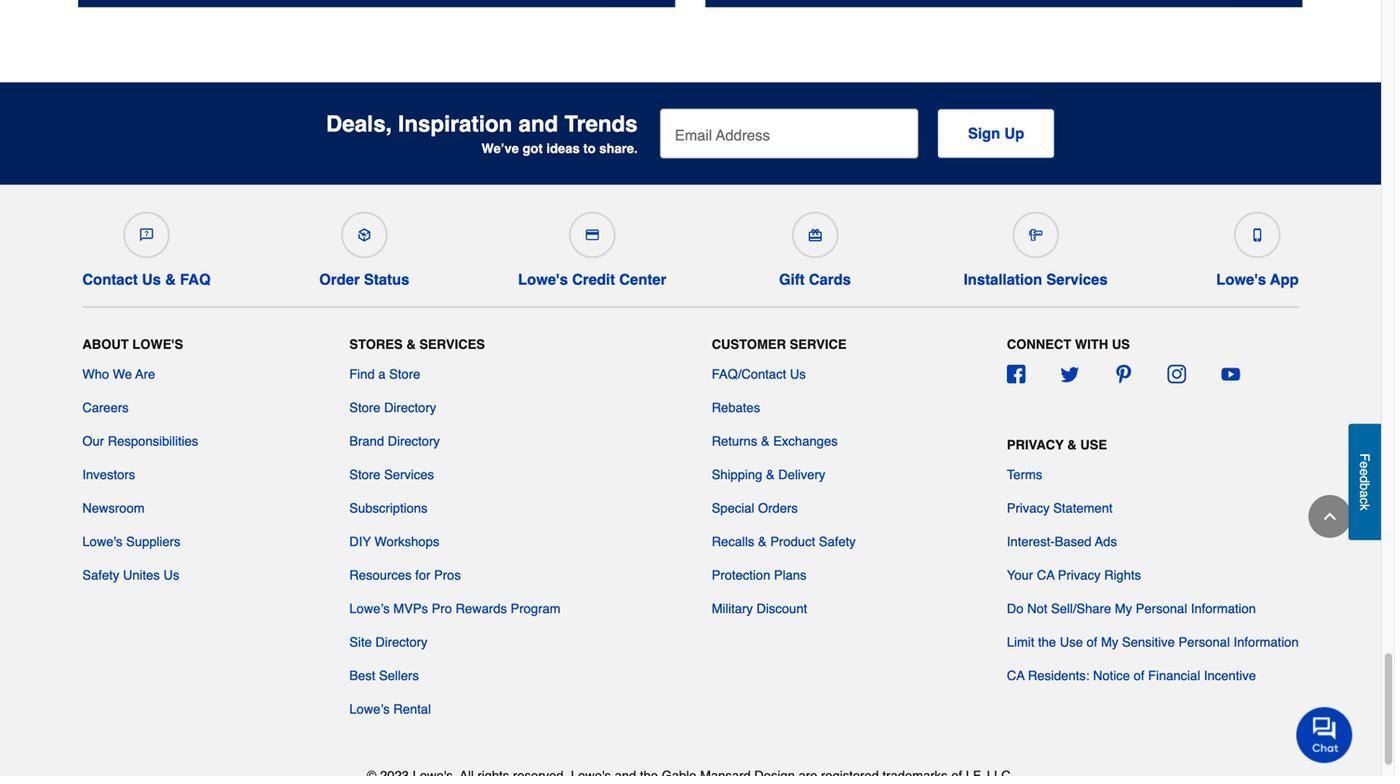 Task type: locate. For each thing, give the bounding box(es) containing it.
information inside limit the use of my sensitive personal information link
[[1234, 635, 1299, 650]]

site directory
[[349, 635, 428, 650]]

personal up incentive
[[1179, 635, 1230, 650]]

best sellers link
[[349, 666, 419, 685]]

subscriptions
[[349, 501, 428, 516]]

lowe's down the newsroom link
[[82, 534, 123, 549]]

c
[[1358, 498, 1372, 504]]

directory down store directory link
[[388, 434, 440, 449]]

0 horizontal spatial us
[[142, 271, 161, 288]]

careers
[[82, 400, 129, 415]]

lowe's
[[518, 271, 568, 288], [1216, 271, 1266, 288], [132, 337, 183, 352], [82, 534, 123, 549]]

lowe's mvps pro rewards program link
[[349, 599, 561, 618]]

shipping & delivery
[[712, 467, 825, 482]]

lowe's inside "link"
[[349, 702, 390, 717]]

store down "brand"
[[349, 467, 381, 482]]

installation
[[964, 271, 1042, 288]]

2 vertical spatial store
[[349, 467, 381, 482]]

chevron up image
[[1321, 507, 1339, 526]]

do
[[1007, 601, 1024, 616]]

resources for pros link
[[349, 566, 461, 585]]

safety unites us link
[[82, 566, 179, 585]]

a right "find"
[[378, 367, 386, 382]]

lowe's for lowe's credit center
[[518, 271, 568, 288]]

gift cards link
[[775, 204, 855, 288]]

& right recalls
[[758, 534, 767, 549]]

product
[[770, 534, 815, 549]]

brand
[[349, 434, 384, 449]]

returns & exchanges
[[712, 434, 838, 449]]

rental
[[393, 702, 431, 717]]

lowe's suppliers link
[[82, 532, 180, 551]]

privacy up sell/share on the right of page
[[1058, 568, 1101, 583]]

gift
[[779, 271, 805, 288]]

special orders
[[712, 501, 798, 516]]

are
[[135, 367, 155, 382]]

0 vertical spatial personal
[[1136, 601, 1187, 616]]

lowe's app link
[[1216, 204, 1299, 288]]

terms
[[1007, 467, 1043, 482]]

directory up brand directory
[[384, 400, 436, 415]]

1 vertical spatial use
[[1060, 635, 1083, 650]]

0 vertical spatial ca
[[1037, 568, 1055, 583]]

1 vertical spatial privacy
[[1007, 501, 1050, 516]]

0 vertical spatial directory
[[384, 400, 436, 415]]

1 vertical spatial directory
[[388, 434, 440, 449]]

1 vertical spatial services
[[419, 337, 485, 352]]

privacy statement
[[1007, 501, 1113, 516]]

ca
[[1037, 568, 1055, 583], [1007, 668, 1025, 683]]

lowe's up are
[[132, 337, 183, 352]]

diy workshops
[[349, 534, 439, 549]]

1 horizontal spatial safety
[[819, 534, 856, 549]]

0 horizontal spatial a
[[378, 367, 386, 382]]

mobile image
[[1251, 229, 1264, 242]]

faq
[[180, 271, 211, 288]]

lowe's down best
[[349, 702, 390, 717]]

of right notice at the right bottom of page
[[1134, 668, 1145, 683]]

credit card image
[[586, 229, 599, 242]]

rebates link
[[712, 398, 760, 417]]

0 vertical spatial services
[[1047, 271, 1108, 288]]

service
[[790, 337, 847, 352]]

2 lowe's from the top
[[349, 702, 390, 717]]

my down rights
[[1115, 601, 1132, 616]]

0 vertical spatial information
[[1191, 601, 1256, 616]]

store down stores & services
[[389, 367, 420, 382]]

0 vertical spatial lowe's
[[349, 601, 390, 616]]

directory for site directory
[[375, 635, 428, 650]]

1 vertical spatial information
[[1234, 635, 1299, 650]]

rebates
[[712, 400, 760, 415]]

best sellers
[[349, 668, 419, 683]]

resources for pros
[[349, 568, 461, 583]]

0 vertical spatial of
[[1087, 635, 1098, 650]]

safety right product
[[819, 534, 856, 549]]

your ca privacy rights
[[1007, 568, 1141, 583]]

0 horizontal spatial ca
[[1007, 668, 1025, 683]]

Email Address email field
[[660, 108, 919, 159]]

lowe's up site
[[349, 601, 390, 616]]

do not sell/share my personal information
[[1007, 601, 1256, 616]]

privacy
[[1007, 437, 1064, 452], [1007, 501, 1050, 516], [1058, 568, 1101, 583]]

privacy up interest-
[[1007, 501, 1050, 516]]

information
[[1191, 601, 1256, 616], [1234, 635, 1299, 650]]

1 vertical spatial lowe's
[[349, 702, 390, 717]]

repairs, warranties and protection plans. 1-888-775-6937. image
[[78, 0, 676, 8]]

recalls & product safety link
[[712, 532, 856, 551]]

lowe's credit center
[[518, 271, 666, 288]]

directory up sellers
[[375, 635, 428, 650]]

1 vertical spatial of
[[1134, 668, 1145, 683]]

store
[[389, 367, 420, 382], [349, 400, 381, 415], [349, 467, 381, 482]]

0 vertical spatial privacy
[[1007, 437, 1064, 452]]

pickup image
[[358, 229, 371, 242]]

of for financial
[[1134, 668, 1145, 683]]

a up the k
[[1358, 490, 1372, 498]]

your ca privacy rights link
[[1007, 566, 1141, 585]]

0 horizontal spatial of
[[1087, 635, 1098, 650]]

store for services
[[349, 467, 381, 482]]

lowe's for lowe's suppliers
[[82, 534, 123, 549]]

lowe's for lowe's mvps pro rewards program
[[349, 601, 390, 616]]

us for contact
[[142, 271, 161, 288]]

residents:
[[1028, 668, 1090, 683]]

privacy inside 'link'
[[1007, 501, 1050, 516]]

1 vertical spatial personal
[[1179, 635, 1230, 650]]

of down sell/share on the right of page
[[1087, 635, 1098, 650]]

pinterest image
[[1114, 365, 1133, 383]]

lowe's for lowe's rental
[[349, 702, 390, 717]]

facebook image
[[1007, 365, 1026, 383]]

personal
[[1136, 601, 1187, 616], [1179, 635, 1230, 650]]

workshops
[[375, 534, 439, 549]]

1 vertical spatial ca
[[1007, 668, 1025, 683]]

connect
[[1007, 337, 1071, 352]]

& left delivery
[[766, 467, 775, 482]]

us right contact on the top left of the page
[[142, 271, 161, 288]]

2 vertical spatial directory
[[375, 635, 428, 650]]

sellers
[[379, 668, 419, 683]]

& right stores
[[406, 337, 416, 352]]

center
[[619, 271, 666, 288]]

we
[[113, 367, 132, 382]]

site
[[349, 635, 372, 650]]

my up notice at the right bottom of page
[[1101, 635, 1119, 650]]

ca down limit
[[1007, 668, 1025, 683]]

who we are link
[[82, 365, 155, 383]]

order status
[[319, 271, 409, 288]]

e up b
[[1358, 469, 1372, 476]]

lowe's for lowe's app
[[1216, 271, 1266, 288]]

recalls
[[712, 534, 754, 549]]

services up the find a store link
[[419, 337, 485, 352]]

privacy statement link
[[1007, 499, 1113, 518]]

ca right your
[[1037, 568, 1055, 583]]

not
[[1027, 601, 1048, 616]]

services
[[1047, 271, 1108, 288], [419, 337, 485, 352], [384, 467, 434, 482]]

1 horizontal spatial a
[[1358, 490, 1372, 498]]

directory for store directory
[[384, 400, 436, 415]]

personal inside do not sell/share my personal information link
[[1136, 601, 1187, 616]]

find a store
[[349, 367, 420, 382]]

privacy for privacy & use
[[1007, 437, 1064, 452]]

twitter image
[[1061, 365, 1079, 383]]

lowe's left app
[[1216, 271, 1266, 288]]

e up d
[[1358, 461, 1372, 469]]

personal inside limit the use of my sensitive personal information link
[[1179, 635, 1230, 650]]

0 vertical spatial us
[[142, 271, 161, 288]]

newsroom
[[82, 501, 145, 516]]

use up statement
[[1080, 437, 1107, 452]]

statement
[[1053, 501, 1113, 516]]

us right unites
[[163, 568, 179, 583]]

2 vertical spatial services
[[384, 467, 434, 482]]

store up "brand"
[[349, 400, 381, 415]]

0 vertical spatial use
[[1080, 437, 1107, 452]]

1 vertical spatial us
[[790, 367, 806, 382]]

installation services
[[964, 271, 1108, 288]]

safety unites us
[[82, 568, 179, 583]]

us down customer service
[[790, 367, 806, 382]]

2 horizontal spatial us
[[790, 367, 806, 382]]

installation services link
[[964, 204, 1108, 288]]

of for my
[[1087, 635, 1098, 650]]

1 horizontal spatial ca
[[1037, 568, 1055, 583]]

interest-
[[1007, 534, 1055, 549]]

who
[[82, 367, 109, 382]]

resources
[[349, 568, 412, 583]]

1 horizontal spatial us
[[163, 568, 179, 583]]

1 horizontal spatial of
[[1134, 668, 1145, 683]]

the
[[1038, 635, 1056, 650]]

0 horizontal spatial safety
[[82, 568, 119, 583]]

use for the
[[1060, 635, 1083, 650]]

privacy up terms
[[1007, 437, 1064, 452]]

returns & exchanges link
[[712, 432, 838, 450]]

& for recalls & product safety
[[758, 534, 767, 549]]

personal up limit the use of my sensitive personal information link
[[1136, 601, 1187, 616]]

1 vertical spatial a
[[1358, 490, 1372, 498]]

safety left unites
[[82, 568, 119, 583]]

protection plans link
[[712, 566, 807, 585]]

lowe's inside "link"
[[1216, 271, 1266, 288]]

diy workshops link
[[349, 532, 439, 551]]

deals,
[[326, 111, 392, 137]]

use right the
[[1060, 635, 1083, 650]]

1 lowe's from the top
[[349, 601, 390, 616]]

1 e from the top
[[1358, 461, 1372, 469]]

& right returns at the bottom
[[761, 434, 770, 449]]

limit the use of my sensitive personal information link
[[1007, 633, 1299, 652]]

customer care image
[[140, 229, 153, 242]]

services down brand directory
[[384, 467, 434, 482]]

1 vertical spatial store
[[349, 400, 381, 415]]

gift cards
[[779, 271, 851, 288]]

1 vertical spatial safety
[[82, 568, 119, 583]]

services up the connect with us
[[1047, 271, 1108, 288]]

0 vertical spatial safety
[[819, 534, 856, 549]]

store directory
[[349, 400, 436, 415]]

a
[[378, 367, 386, 382], [1358, 490, 1372, 498]]

who we are
[[82, 367, 155, 382]]

& up statement
[[1067, 437, 1077, 452]]

lowe's left credit
[[518, 271, 568, 288]]

sign
[[968, 125, 1000, 142]]

lowe's
[[349, 601, 390, 616], [349, 702, 390, 717]]

lowe's credit center link
[[518, 204, 666, 288]]

lowe's mvps pro rewards program
[[349, 601, 561, 616]]

shipping
[[712, 467, 762, 482]]

pro
[[432, 601, 452, 616]]

privacy for privacy statement
[[1007, 501, 1050, 516]]



Task type: describe. For each thing, give the bounding box(es) containing it.
connect with us
[[1007, 337, 1130, 352]]

services for installation services
[[1047, 271, 1108, 288]]

store for directory
[[349, 400, 381, 415]]

lowe's rental link
[[349, 700, 431, 719]]

& for shipping & delivery
[[766, 467, 775, 482]]

brand directory
[[349, 434, 440, 449]]

got
[[523, 141, 543, 156]]

ca residents: notice of financial incentive
[[1007, 668, 1256, 683]]

deals, inspiration and trends we've got ideas to share.
[[326, 111, 638, 156]]

find
[[349, 367, 375, 382]]

with
[[1075, 337, 1108, 352]]

sign up
[[968, 125, 1024, 142]]

& for stores & services
[[406, 337, 416, 352]]

our
[[82, 434, 104, 449]]

orders
[[758, 501, 798, 516]]

interest-based ads
[[1007, 534, 1117, 549]]

special
[[712, 501, 755, 516]]

information inside do not sell/share my personal information link
[[1191, 601, 1256, 616]]

store services
[[349, 467, 434, 482]]

b
[[1358, 483, 1372, 490]]

find a store link
[[349, 365, 420, 383]]

gift card image
[[809, 229, 822, 242]]

subscriptions link
[[349, 499, 428, 518]]

rewards
[[456, 601, 507, 616]]

d
[[1358, 476, 1372, 483]]

about
[[82, 337, 129, 352]]

customer
[[712, 337, 786, 352]]

up
[[1005, 125, 1024, 142]]

recalls & product safety
[[712, 534, 856, 549]]

protection plans
[[712, 568, 807, 583]]

& for returns & exchanges
[[761, 434, 770, 449]]

inspiration
[[398, 111, 512, 137]]

sell/share
[[1051, 601, 1111, 616]]

instagram image
[[1168, 365, 1186, 383]]

order status link
[[319, 204, 409, 288]]

k
[[1358, 504, 1372, 511]]

f e e d b a c k button
[[1349, 424, 1381, 540]]

customer care. 1-800-445-6937. image
[[706, 0, 1303, 8]]

for
[[415, 568, 431, 583]]

our responsibilities link
[[82, 432, 198, 450]]

0 vertical spatial store
[[389, 367, 420, 382]]

interest-based ads link
[[1007, 532, 1117, 551]]

incentive
[[1204, 668, 1256, 683]]

store directory link
[[349, 398, 436, 417]]

limit
[[1007, 635, 1035, 650]]

youtube image
[[1221, 365, 1240, 383]]

1 vertical spatial my
[[1101, 635, 1119, 650]]

program
[[511, 601, 561, 616]]

shipping & delivery link
[[712, 465, 825, 484]]

app
[[1270, 271, 1299, 288]]

2 vertical spatial privacy
[[1058, 568, 1101, 583]]

us for faq/contact
[[790, 367, 806, 382]]

services for store services
[[384, 467, 434, 482]]

a inside button
[[1358, 490, 1372, 498]]

chat invite button image
[[1297, 707, 1353, 763]]

best
[[349, 668, 375, 683]]

privacy & use
[[1007, 437, 1107, 452]]

notice
[[1093, 668, 1130, 683]]

directory for brand directory
[[388, 434, 440, 449]]

use for &
[[1080, 437, 1107, 452]]

limit the use of my sensitive personal information
[[1007, 635, 1299, 650]]

mvps
[[393, 601, 428, 616]]

based
[[1055, 534, 1092, 549]]

diy
[[349, 534, 371, 549]]

protection
[[712, 568, 770, 583]]

faq/contact us link
[[712, 365, 806, 383]]

scroll to top element
[[1309, 495, 1351, 538]]

cards
[[809, 271, 851, 288]]

lowe's suppliers
[[82, 534, 180, 549]]

your
[[1007, 568, 1033, 583]]

unites
[[123, 568, 160, 583]]

military discount link
[[712, 599, 807, 618]]

f
[[1358, 453, 1372, 461]]

0 vertical spatial my
[[1115, 601, 1132, 616]]

sign up form
[[660, 108, 1055, 159]]

terms link
[[1007, 465, 1043, 484]]

dimensions image
[[1029, 229, 1042, 242]]

order
[[319, 271, 360, 288]]

rights
[[1104, 568, 1141, 583]]

share.
[[599, 141, 638, 156]]

ideas
[[546, 141, 580, 156]]

2 vertical spatial us
[[163, 568, 179, 583]]

returns
[[712, 434, 757, 449]]

2 e from the top
[[1358, 469, 1372, 476]]

our responsibilities
[[82, 434, 198, 449]]

sign up button
[[937, 108, 1055, 159]]

plans
[[774, 568, 807, 583]]

investors link
[[82, 465, 135, 484]]

ca residents: notice of financial incentive link
[[1007, 666, 1256, 685]]

contact
[[82, 271, 138, 288]]

0 vertical spatial a
[[378, 367, 386, 382]]

& for privacy & use
[[1067, 437, 1077, 452]]

& left the faq
[[165, 271, 176, 288]]

discount
[[757, 601, 807, 616]]

site directory link
[[349, 633, 428, 652]]

ads
[[1095, 534, 1117, 549]]



Task type: vqa. For each thing, say whether or not it's contained in the screenshot.
consultation inside the Lowe's is here to help you with a large or small bathroom remodel. The quality of workmanship, installation and products you can expect from Re-Bath are guaranteed for added peace of mind. If you're ready to give your home an instant upgrade, contact Lowe's today to plan your renovation. Schedule a free in-home consultation today to plan a bathroom renovation that's inspired by your vision and fits your budget.
no



